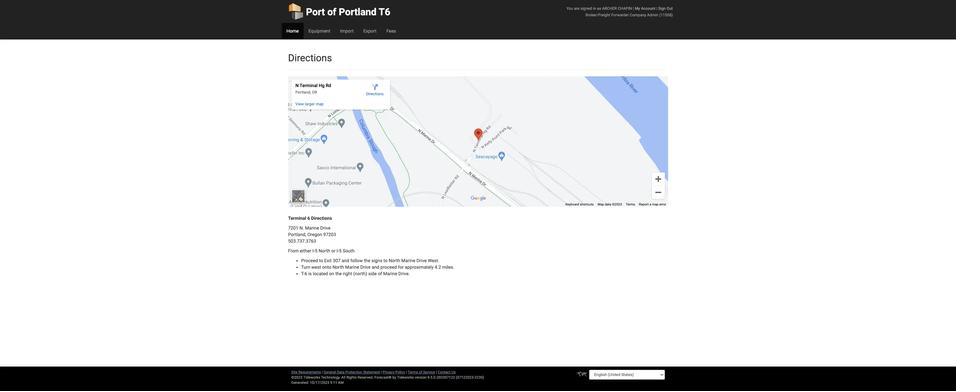 Task type: locate. For each thing, give the bounding box(es) containing it.
the right the on on the left bottom
[[335, 271, 342, 276]]

directions
[[288, 52, 332, 64], [311, 216, 332, 221]]

6 left the is
[[305, 271, 307, 276]]

i- right either
[[312, 248, 315, 253]]

drive
[[320, 225, 331, 231], [417, 258, 427, 263], [360, 265, 371, 270]]

| up 9.5.0.202307122
[[436, 370, 437, 374]]

4.2
[[435, 265, 441, 270]]

0 vertical spatial the
[[364, 258, 370, 263]]

north
[[319, 248, 330, 253], [389, 258, 400, 263], [333, 265, 344, 270]]

site
[[291, 370, 298, 374]]

1 vertical spatial north
[[389, 258, 400, 263]]

marine up the oregon
[[305, 225, 319, 231]]

oregon
[[307, 232, 322, 237]]

and down 'signs'
[[372, 265, 379, 270]]

is
[[308, 271, 312, 276]]

1 vertical spatial drive
[[417, 258, 427, 263]]

(11508)
[[659, 13, 673, 17]]

us
[[452, 370, 456, 374]]

export button
[[359, 23, 382, 39]]

0 vertical spatial of
[[327, 6, 336, 18]]

i-
[[312, 248, 315, 253], [337, 248, 339, 253]]

proceed
[[380, 265, 397, 270]]

2235)
[[475, 375, 484, 380]]

0 vertical spatial 6
[[307, 216, 310, 221]]

t-
[[301, 271, 305, 276]]

5 right either
[[315, 248, 318, 253]]

1 horizontal spatial drive
[[360, 265, 371, 270]]

to up proceed
[[384, 258, 388, 263]]

1 horizontal spatial of
[[378, 271, 382, 276]]

2 horizontal spatial drive
[[417, 258, 427, 263]]

0 horizontal spatial to
[[319, 258, 323, 263]]

terminal
[[288, 216, 306, 221]]

either
[[300, 248, 311, 253]]

forwarder
[[611, 13, 629, 17]]

am
[[338, 381, 344, 385]]

forecast®
[[375, 375, 392, 380]]

of right side
[[378, 271, 382, 276]]

i- right 'or'
[[337, 248, 339, 253]]

n.
[[300, 225, 304, 231]]

6 right terminal
[[307, 216, 310, 221]]

service
[[423, 370, 435, 374]]

0 vertical spatial north
[[319, 248, 330, 253]]

and right 307
[[342, 258, 349, 263]]

for
[[398, 265, 404, 270]]

1 horizontal spatial north
[[333, 265, 344, 270]]

fees button
[[382, 23, 401, 39]]

1 horizontal spatial 5
[[339, 248, 342, 253]]

503.737.3763
[[288, 238, 316, 244]]

0 vertical spatial and
[[342, 258, 349, 263]]

and
[[342, 258, 349, 263], [372, 265, 379, 270]]

of
[[327, 6, 336, 18], [378, 271, 382, 276], [419, 370, 422, 374]]

contact us link
[[438, 370, 456, 374]]

directions up the oregon
[[311, 216, 332, 221]]

0 horizontal spatial 5
[[315, 248, 318, 253]]

north up proceed
[[389, 258, 400, 263]]

all
[[341, 375, 346, 380]]

9:11
[[330, 381, 337, 385]]

5 right 'or'
[[339, 248, 342, 253]]

2 to from the left
[[384, 258, 388, 263]]

proceed to exit 307 and follow the signs to north marine drive west. turn west onto north marine drive and proceed for approximately 4.2 miles. t-6 is located on the right (north) side of marine drive.
[[301, 258, 454, 276]]

sign
[[658, 6, 666, 11]]

privacy
[[383, 370, 395, 374]]

general
[[324, 370, 336, 374]]

drive up the (north)
[[360, 265, 371, 270]]

1 vertical spatial of
[[378, 271, 382, 276]]

north left 'or'
[[319, 248, 330, 253]]

of inside proceed to exit 307 and follow the signs to north marine drive west. turn west onto north marine drive and proceed for approximately 4.2 miles. t-6 is located on the right (north) side of marine drive.
[[378, 271, 382, 276]]

0 horizontal spatial i-
[[312, 248, 315, 253]]

1 vertical spatial 6
[[305, 271, 307, 276]]

out
[[667, 6, 673, 11]]

1 horizontal spatial and
[[372, 265, 379, 270]]

the left 'signs'
[[364, 258, 370, 263]]

0 horizontal spatial the
[[335, 271, 342, 276]]

1 horizontal spatial i-
[[337, 248, 339, 253]]

2 vertical spatial north
[[333, 265, 344, 270]]

2 horizontal spatial of
[[419, 370, 422, 374]]

of up version on the bottom left of the page
[[419, 370, 422, 374]]

drive up approximately
[[417, 258, 427, 263]]

rights
[[347, 375, 357, 380]]

directions down equipment at left
[[288, 52, 332, 64]]

drive up 97203
[[320, 225, 331, 231]]

0 horizontal spatial drive
[[320, 225, 331, 231]]

broker/freight
[[586, 13, 610, 17]]

import button
[[335, 23, 359, 39]]

2 vertical spatial of
[[419, 370, 422, 374]]

are
[[574, 6, 580, 11]]

marine
[[305, 225, 319, 231], [401, 258, 415, 263], [345, 265, 359, 270], [383, 271, 397, 276]]

5
[[315, 248, 318, 253], [339, 248, 342, 253]]

0 vertical spatial drive
[[320, 225, 331, 231]]

tideworks
[[397, 375, 414, 380]]

1 vertical spatial the
[[335, 271, 342, 276]]

1 5 from the left
[[315, 248, 318, 253]]

north down 307
[[333, 265, 344, 270]]

terminal 6 directions
[[288, 216, 332, 221]]

1 horizontal spatial to
[[384, 258, 388, 263]]

2 5 from the left
[[339, 248, 342, 253]]

requirements
[[299, 370, 321, 374]]

to left exit
[[319, 258, 323, 263]]

7201 n. marine drive portland, oregon 97203 503.737.3763
[[288, 225, 336, 244]]

0 horizontal spatial and
[[342, 258, 349, 263]]

marine down proceed
[[383, 271, 397, 276]]

of right 'port'
[[327, 6, 336, 18]]

west
[[311, 265, 321, 270]]

|
[[633, 6, 634, 11], [657, 6, 657, 11], [322, 370, 323, 374], [381, 370, 382, 374], [406, 370, 407, 374], [436, 370, 437, 374]]

you
[[567, 6, 573, 11]]

(07122023-
[[456, 375, 475, 380]]

signs
[[372, 258, 382, 263]]



Task type: describe. For each thing, give the bounding box(es) containing it.
on
[[329, 271, 334, 276]]

home
[[287, 28, 299, 34]]

approximately
[[405, 265, 434, 270]]

2 vertical spatial drive
[[360, 265, 371, 270]]

west.
[[428, 258, 439, 263]]

2 i- from the left
[[337, 248, 339, 253]]

6 inside proceed to exit 307 and follow the signs to north marine drive west. turn west onto north marine drive and proceed for approximately 4.2 miles. t-6 is located on the right (north) side of marine drive.
[[305, 271, 307, 276]]

statement
[[363, 370, 380, 374]]

contact
[[438, 370, 451, 374]]

exit
[[324, 258, 332, 263]]

account
[[641, 6, 656, 11]]

| left sign at right top
[[657, 6, 657, 11]]

equipment
[[309, 28, 330, 34]]

export
[[363, 28, 377, 34]]

0 horizontal spatial of
[[327, 6, 336, 18]]

marine down the follow at bottom
[[345, 265, 359, 270]]

import
[[340, 28, 354, 34]]

onto
[[322, 265, 331, 270]]

marine inside 7201 n. marine drive portland, oregon 97203 503.737.3763
[[305, 225, 319, 231]]

10/17/2023
[[310, 381, 329, 385]]

by
[[393, 375, 396, 380]]

from
[[288, 248, 299, 253]]

97203
[[323, 232, 336, 237]]

portland
[[339, 6, 377, 18]]

port
[[306, 6, 325, 18]]

7201
[[288, 225, 298, 231]]

2 horizontal spatial north
[[389, 258, 400, 263]]

of inside the site requirements | general data protection statement | privacy policy | terms of service | contact us ©2023 tideworks technology. all rights reserved. forecast® by tideworks version 9.5.0.202307122 (07122023-2235) generated: 10/17/2023 9:11 am
[[419, 370, 422, 374]]

as
[[597, 6, 601, 11]]

drive inside 7201 n. marine drive portland, oregon 97203 503.737.3763
[[320, 225, 331, 231]]

signed
[[581, 6, 592, 11]]

turn
[[301, 265, 310, 270]]

home button
[[282, 23, 304, 39]]

or
[[331, 248, 335, 253]]

0 vertical spatial directions
[[288, 52, 332, 64]]

technology.
[[321, 375, 341, 380]]

generated:
[[291, 381, 309, 385]]

archer
[[602, 6, 617, 11]]

from either i-5 north or i-5 south
[[288, 248, 355, 253]]

miles.
[[442, 265, 454, 270]]

port of portland t6 link
[[288, 0, 390, 23]]

general data protection statement link
[[324, 370, 380, 374]]

privacy policy link
[[383, 370, 405, 374]]

1 vertical spatial and
[[372, 265, 379, 270]]

1 vertical spatial directions
[[311, 216, 332, 221]]

version
[[415, 375, 427, 380]]

drive.
[[398, 271, 410, 276]]

follow
[[350, 258, 363, 263]]

| left my
[[633, 6, 634, 11]]

proceed
[[301, 258, 318, 263]]

1 to from the left
[[319, 258, 323, 263]]

307
[[333, 258, 341, 263]]

my
[[635, 6, 640, 11]]

side
[[368, 271, 377, 276]]

south
[[343, 248, 355, 253]]

| up the tideworks
[[406, 370, 407, 374]]

you are signed in as archer chapin | my account | sign out broker/freight forwarder company admin (11508)
[[567, 6, 673, 17]]

site requirements | general data protection statement | privacy policy | terms of service | contact us ©2023 tideworks technology. all rights reserved. forecast® by tideworks version 9.5.0.202307122 (07122023-2235) generated: 10/17/2023 9:11 am
[[291, 370, 484, 385]]

t6
[[379, 6, 390, 18]]

1 i- from the left
[[312, 248, 315, 253]]

portland,
[[288, 232, 306, 237]]

port of portland t6
[[306, 6, 390, 18]]

| up forecast®
[[381, 370, 382, 374]]

located
[[313, 271, 328, 276]]

fees
[[386, 28, 396, 34]]

protection
[[346, 370, 362, 374]]

0 horizontal spatial north
[[319, 248, 330, 253]]

terms of service link
[[408, 370, 435, 374]]

sign out link
[[658, 6, 673, 11]]

company
[[630, 13, 646, 17]]

©2023 tideworks
[[291, 375, 320, 380]]

site requirements link
[[291, 370, 321, 374]]

equipment button
[[304, 23, 335, 39]]

(north)
[[353, 271, 367, 276]]

right
[[343, 271, 352, 276]]

1 horizontal spatial the
[[364, 258, 370, 263]]

data
[[337, 370, 345, 374]]

in
[[593, 6, 596, 11]]

9.5.0.202307122
[[428, 375, 455, 380]]

reserved.
[[358, 375, 374, 380]]

terms
[[408, 370, 418, 374]]

marine up 'for'
[[401, 258, 415, 263]]

| left general at left bottom
[[322, 370, 323, 374]]

admin
[[647, 13, 658, 17]]

chapin
[[618, 6, 632, 11]]

my account link
[[635, 6, 656, 11]]

policy
[[395, 370, 405, 374]]



Task type: vqa. For each thing, say whether or not it's contained in the screenshot.
as
yes



